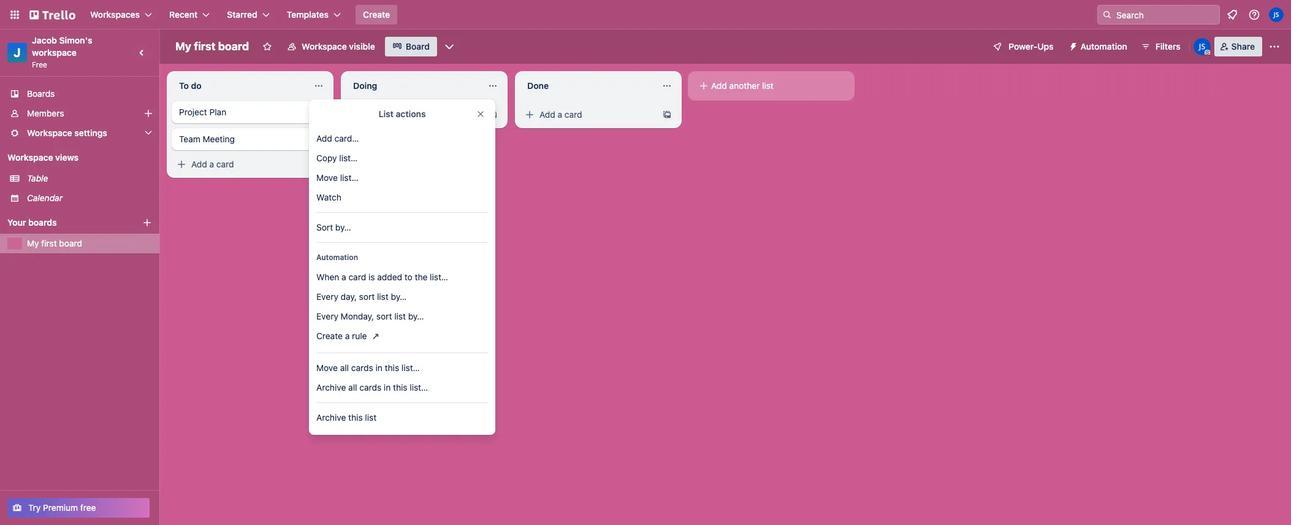 Task type: describe. For each thing, give the bounding box(es) containing it.
every for every monday, sort list by…
[[317, 311, 339, 321]]

1 horizontal spatial add a card
[[366, 109, 408, 120]]

by… for day,
[[391, 291, 407, 302]]

my first board inside board name text field
[[175, 40, 249, 53]]

workspace visible
[[302, 41, 375, 52]]

list
[[379, 109, 394, 119]]

list… inside move list… link
[[340, 172, 359, 183]]

workspaces button
[[83, 5, 160, 25]]

create for create
[[363, 9, 390, 20]]

meeting
[[203, 134, 235, 144]]

0 horizontal spatial sm image
[[175, 158, 188, 171]]

a down done text box
[[558, 109, 563, 120]]

1 vertical spatial my
[[27, 238, 39, 248]]

sm image for add a card
[[524, 109, 536, 121]]

add left another
[[712, 80, 727, 91]]

your
[[7, 217, 26, 228]]

try
[[28, 502, 41, 513]]

open information menu image
[[1249, 9, 1261, 21]]

sort by…
[[317, 222, 351, 232]]

settings
[[74, 128, 107, 138]]

every day, sort list by…
[[317, 291, 407, 302]]

plan
[[209, 107, 227, 117]]

when a card is added to the list… link
[[309, 267, 496, 287]]

team meeting
[[179, 134, 235, 144]]

create from template… image for done text box
[[662, 110, 672, 120]]

Done text field
[[520, 76, 655, 96]]

list down archive all cards in this list…
[[365, 412, 377, 423]]

another
[[730, 80, 760, 91]]

team meeting link
[[172, 128, 329, 150]]

j
[[14, 45, 21, 59]]

0 horizontal spatial automation
[[317, 253, 358, 262]]

card down done text box
[[565, 109, 582, 120]]

list… inside archive all cards in this list… link
[[410, 382, 428, 393]]

members
[[27, 108, 64, 118]]

board
[[406, 41, 430, 52]]

board inside my first board link
[[59, 238, 82, 248]]

add another list
[[712, 80, 774, 91]]

workspace for workspace visible
[[302, 41, 347, 52]]

a left actions
[[384, 109, 388, 120]]

starred button
[[220, 5, 277, 25]]

is
[[369, 272, 375, 282]]

add down team meeting
[[191, 159, 207, 169]]

copy list… link
[[309, 148, 496, 168]]

all for archive
[[348, 382, 357, 393]]

workspace for workspace settings
[[27, 128, 72, 138]]

archive for archive this list
[[317, 412, 346, 423]]

my first board link
[[27, 237, 152, 250]]

boards link
[[0, 84, 159, 104]]

recent
[[169, 9, 198, 20]]

added
[[377, 272, 402, 282]]

by… for monday,
[[408, 311, 424, 321]]

add a card link for done text box
[[520, 106, 658, 123]]

day,
[[341, 291, 357, 302]]

list actions
[[379, 109, 426, 119]]

share button
[[1215, 37, 1263, 56]]

your boards with 1 items element
[[7, 215, 124, 230]]

list… inside copy list… link
[[339, 153, 358, 163]]

free
[[32, 60, 47, 69]]

filters button
[[1138, 37, 1185, 56]]

jacob
[[32, 35, 57, 45]]

project plan link
[[172, 101, 329, 123]]

a down team meeting
[[210, 159, 214, 169]]

archive for archive all cards in this list…
[[317, 382, 346, 393]]

primary element
[[0, 0, 1292, 29]]

in for move all cards in this list…
[[376, 363, 383, 373]]

templates button
[[280, 5, 348, 25]]

free
[[80, 502, 96, 513]]

sm image inside "add another list" link
[[698, 80, 710, 92]]

calendar
[[27, 193, 63, 203]]

try premium free button
[[7, 498, 150, 518]]

jacob simon's workspace link
[[32, 35, 95, 58]]

ups
[[1038, 41, 1054, 52]]

rule
[[352, 331, 367, 341]]

power-ups
[[1009, 41, 1054, 52]]

workspace settings button
[[0, 123, 159, 143]]

a right when
[[342, 272, 346, 282]]

add a card for add a card link to the left
[[191, 159, 234, 169]]

templates
[[287, 9, 329, 20]]

show menu image
[[1269, 40, 1281, 53]]

jacob simon's workspace free
[[32, 35, 95, 69]]

card…
[[335, 133, 359, 144]]

this for move all cards in this list…
[[385, 363, 399, 373]]

sm image for automation
[[1064, 37, 1081, 54]]

add card…
[[317, 133, 359, 144]]

list right another
[[763, 80, 774, 91]]

To do text field
[[172, 76, 307, 96]]

cards for archive
[[360, 382, 382, 393]]

workspace views
[[7, 152, 79, 163]]

move all cards in this list…
[[317, 363, 420, 373]]

share
[[1232, 41, 1256, 52]]

customize views image
[[443, 40, 456, 53]]

members link
[[0, 104, 159, 123]]

archive this list link
[[309, 408, 496, 428]]

boards
[[27, 88, 55, 99]]

automation button
[[1064, 37, 1135, 56]]

the
[[415, 272, 428, 282]]

create a rule
[[317, 331, 367, 341]]

power-ups button
[[985, 37, 1062, 56]]

recent button
[[162, 5, 217, 25]]

create from template… image
[[314, 159, 324, 169]]

0 notifications image
[[1226, 7, 1240, 22]]

views
[[55, 152, 79, 163]]

0 horizontal spatial by…
[[335, 222, 351, 232]]



Task type: locate. For each thing, give the bounding box(es) containing it.
sort inside every monday, sort list by… link
[[377, 311, 392, 321]]

every down when
[[317, 291, 339, 302]]

all
[[340, 363, 349, 373], [348, 382, 357, 393]]

a
[[384, 109, 388, 120], [558, 109, 563, 120], [210, 159, 214, 169], [342, 272, 346, 282], [345, 331, 350, 341]]

1 horizontal spatial sm image
[[698, 80, 710, 92]]

1 horizontal spatial automation
[[1081, 41, 1128, 52]]

create up visible
[[363, 9, 390, 20]]

0 horizontal spatial my first board
[[27, 238, 82, 248]]

archive up archive this list
[[317, 382, 346, 393]]

archive
[[317, 382, 346, 393], [317, 412, 346, 423]]

automation down "search" image
[[1081, 41, 1128, 52]]

add a card link for doing text field
[[346, 106, 483, 123]]

board link
[[385, 37, 437, 56]]

0 vertical spatial move
[[317, 172, 338, 183]]

cards up archive all cards in this list…
[[351, 363, 373, 373]]

create
[[363, 9, 390, 20], [317, 331, 343, 341]]

1 horizontal spatial my first board
[[175, 40, 249, 53]]

automation up when
[[317, 253, 358, 262]]

workspace navigation collapse icon image
[[134, 44, 151, 61]]

first down recent dropdown button
[[194, 40, 216, 53]]

1 create from template… image from the left
[[488, 110, 498, 120]]

create from template… image
[[488, 110, 498, 120], [662, 110, 672, 120]]

list down every day, sort list by… link
[[395, 311, 406, 321]]

create button
[[356, 5, 398, 25]]

in for archive all cards in this list…
[[384, 382, 391, 393]]

0 vertical spatial cards
[[351, 363, 373, 373]]

workspace settings
[[27, 128, 107, 138]]

add a card down team meeting
[[191, 159, 234, 169]]

0 vertical spatial every
[[317, 291, 339, 302]]

list… inside move all cards in this list… link
[[402, 363, 420, 373]]

add a card for add a card link for done text box
[[540, 109, 582, 120]]

0 vertical spatial this
[[385, 363, 399, 373]]

workspace up table
[[7, 152, 53, 163]]

0 vertical spatial all
[[340, 363, 349, 373]]

1 horizontal spatial sort
[[377, 311, 392, 321]]

workspace for workspace views
[[7, 152, 53, 163]]

cards
[[351, 363, 373, 373], [360, 382, 382, 393]]

visible
[[349, 41, 375, 52]]

card up add card… link
[[391, 109, 408, 120]]

workspace inside popup button
[[27, 128, 72, 138]]

every for every day, sort list by…
[[317, 291, 339, 302]]

sort inside every day, sort list by… link
[[359, 291, 375, 302]]

2 every from the top
[[317, 311, 339, 321]]

search image
[[1103, 10, 1113, 20]]

first down boards
[[41, 238, 57, 248]]

this inside 'archive this list' link
[[348, 412, 363, 423]]

back to home image
[[29, 5, 75, 25]]

1 horizontal spatial board
[[218, 40, 249, 53]]

try premium free
[[28, 502, 96, 513]]

card left "is"
[[349, 272, 366, 282]]

workspace down templates dropdown button at the left top of the page
[[302, 41, 347, 52]]

copy
[[317, 153, 337, 163]]

monday,
[[341, 311, 374, 321]]

0 horizontal spatial jacob simon (jacobsimon16) image
[[1194, 38, 1211, 55]]

my inside board name text field
[[175, 40, 191, 53]]

0 horizontal spatial create from template… image
[[488, 110, 498, 120]]

when
[[317, 272, 339, 282]]

1 horizontal spatial create
[[363, 9, 390, 20]]

move
[[317, 172, 338, 183], [317, 363, 338, 373]]

2 horizontal spatial by…
[[408, 311, 424, 321]]

0 horizontal spatial first
[[41, 238, 57, 248]]

sm image down team
[[175, 158, 188, 171]]

2 create from template… image from the left
[[662, 110, 672, 120]]

1 horizontal spatial first
[[194, 40, 216, 53]]

add another list link
[[693, 76, 850, 96]]

0 horizontal spatial add a card
[[191, 159, 234, 169]]

0 vertical spatial my
[[175, 40, 191, 53]]

create for create a rule
[[317, 331, 343, 341]]

list… down move all cards in this list… link
[[410, 382, 428, 393]]

move down create a rule
[[317, 363, 338, 373]]

this down archive all cards in this list…
[[348, 412, 363, 423]]

1 vertical spatial all
[[348, 382, 357, 393]]

sm image
[[1064, 37, 1081, 54], [524, 109, 536, 121]]

actions
[[396, 109, 426, 119]]

list… up archive all cards in this list… link
[[402, 363, 420, 373]]

0 horizontal spatial sm image
[[524, 109, 536, 121]]

1 vertical spatial automation
[[317, 253, 358, 262]]

1 vertical spatial create
[[317, 331, 343, 341]]

0 vertical spatial sort
[[359, 291, 375, 302]]

1 vertical spatial board
[[59, 238, 82, 248]]

1 horizontal spatial by…
[[391, 291, 407, 302]]

move list…
[[317, 172, 359, 183]]

list… down copy list…
[[340, 172, 359, 183]]

premium
[[43, 502, 78, 513]]

1 vertical spatial first
[[41, 238, 57, 248]]

archive down archive all cards in this list…
[[317, 412, 346, 423]]

sort for day,
[[359, 291, 375, 302]]

0 vertical spatial in
[[376, 363, 383, 373]]

create from template… image for doing text field
[[488, 110, 498, 120]]

Doing text field
[[346, 76, 481, 96]]

1 horizontal spatial add a card link
[[346, 106, 483, 123]]

sm image left add another list at the top right of page
[[698, 80, 710, 92]]

my
[[175, 40, 191, 53], [27, 238, 39, 248]]

0 vertical spatial first
[[194, 40, 216, 53]]

2 vertical spatial by…
[[408, 311, 424, 321]]

add
[[712, 80, 727, 91], [366, 109, 381, 120], [540, 109, 556, 120], [317, 133, 332, 144], [191, 159, 207, 169]]

sort by… link
[[309, 218, 496, 237]]

watch link
[[309, 188, 496, 207]]

0 vertical spatial sm image
[[698, 80, 710, 92]]

0 vertical spatial create
[[363, 9, 390, 20]]

1 vertical spatial my first board
[[27, 238, 82, 248]]

board down starred
[[218, 40, 249, 53]]

workspace visible button
[[280, 37, 383, 56]]

1 vertical spatial workspace
[[27, 128, 72, 138]]

Board name text field
[[169, 37, 255, 56]]

1 horizontal spatial create from template… image
[[662, 110, 672, 120]]

move all cards in this list… link
[[309, 358, 496, 378]]

a left rule
[[345, 331, 350, 341]]

0 horizontal spatial my
[[27, 238, 39, 248]]

every
[[317, 291, 339, 302], [317, 311, 339, 321]]

add left actions
[[366, 109, 381, 120]]

team
[[179, 134, 200, 144]]

move for move list…
[[317, 172, 338, 183]]

1 archive from the top
[[317, 382, 346, 393]]

add a card link down team meeting link
[[172, 156, 309, 173]]

workspace down 'members'
[[27, 128, 72, 138]]

project
[[179, 107, 207, 117]]

every up create a rule
[[317, 311, 339, 321]]

2 horizontal spatial add a card
[[540, 109, 582, 120]]

1 vertical spatial every
[[317, 311, 339, 321]]

all for move
[[340, 363, 349, 373]]

to
[[405, 272, 413, 282]]

0 horizontal spatial in
[[376, 363, 383, 373]]

sm image
[[698, 80, 710, 92], [175, 158, 188, 171]]

every monday, sort list by…
[[317, 311, 424, 321]]

my down 'recent'
[[175, 40, 191, 53]]

0 horizontal spatial add a card link
[[172, 156, 309, 173]]

move list… link
[[309, 168, 496, 188]]

1 horizontal spatial sm image
[[1064, 37, 1081, 54]]

by… down 'when a card is added to the list…' link
[[391, 291, 407, 302]]

1 vertical spatial cards
[[360, 382, 382, 393]]

table
[[27, 173, 48, 183]]

1 vertical spatial this
[[393, 382, 408, 393]]

watch
[[317, 192, 342, 202]]

my first board
[[175, 40, 249, 53], [27, 238, 82, 248]]

1 vertical spatial jacob simon (jacobsimon16) image
[[1194, 38, 1211, 55]]

0 vertical spatial archive
[[317, 382, 346, 393]]

boards
[[28, 217, 57, 228]]

add a card link up add card… link
[[346, 106, 483, 123]]

archive this list
[[317, 412, 377, 423]]

1 vertical spatial sm image
[[524, 109, 536, 121]]

0 vertical spatial board
[[218, 40, 249, 53]]

cards for move
[[351, 363, 373, 373]]

sort down every day, sort list by… link
[[377, 311, 392, 321]]

all down create a rule
[[340, 363, 349, 373]]

create a rule link
[[309, 326, 496, 348]]

1 horizontal spatial jacob simon (jacobsimon16) image
[[1270, 7, 1284, 22]]

power-
[[1009, 41, 1038, 52]]

add board image
[[142, 218, 152, 228]]

jacob simon (jacobsimon16) image right the filters
[[1194, 38, 1211, 55]]

2 move from the top
[[317, 363, 338, 373]]

when a card is added to the list…
[[317, 272, 448, 282]]

1 horizontal spatial in
[[384, 382, 391, 393]]

0 horizontal spatial board
[[59, 238, 82, 248]]

my first board down the your boards with 1 items element
[[27, 238, 82, 248]]

every monday, sort list by… link
[[309, 307, 496, 326]]

by… down every day, sort list by… link
[[408, 311, 424, 321]]

add a card
[[366, 109, 408, 120], [540, 109, 582, 120], [191, 159, 234, 169]]

list… down card…
[[339, 153, 358, 163]]

2 archive from the top
[[317, 412, 346, 423]]

first inside board name text field
[[194, 40, 216, 53]]

0 horizontal spatial create
[[317, 331, 343, 341]]

create left rule
[[317, 331, 343, 341]]

board
[[218, 40, 249, 53], [59, 238, 82, 248]]

workspace inside button
[[302, 41, 347, 52]]

move down create from template… icon
[[317, 172, 338, 183]]

2 vertical spatial workspace
[[7, 152, 53, 163]]

add card… link
[[309, 129, 496, 148]]

my first board down recent dropdown button
[[175, 40, 249, 53]]

all down move all cards in this list…
[[348, 382, 357, 393]]

automation
[[1081, 41, 1128, 52], [317, 253, 358, 262]]

add a card link down done text box
[[520, 106, 658, 123]]

move for move all cards in this list…
[[317, 363, 338, 373]]

copy list…
[[317, 153, 358, 163]]

1 vertical spatial sort
[[377, 311, 392, 321]]

sort
[[317, 222, 333, 232]]

add a card link
[[346, 106, 483, 123], [520, 106, 658, 123], [172, 156, 309, 173]]

1 vertical spatial sm image
[[175, 158, 188, 171]]

create inside button
[[363, 9, 390, 20]]

add a card up add card… link
[[366, 109, 408, 120]]

this for archive all cards in this list…
[[393, 382, 408, 393]]

in
[[376, 363, 383, 373], [384, 382, 391, 393]]

1 vertical spatial in
[[384, 382, 391, 393]]

card inside 'when a card is added to the list…' link
[[349, 272, 366, 282]]

this member is an admin of this board. image
[[1205, 50, 1211, 55]]

board inside board name text field
[[218, 40, 249, 53]]

0 vertical spatial by…
[[335, 222, 351, 232]]

workspace
[[302, 41, 347, 52], [27, 128, 72, 138], [7, 152, 53, 163]]

1 vertical spatial by…
[[391, 291, 407, 302]]

jacob simon (jacobsimon16) image right open information menu image
[[1270, 7, 1284, 22]]

list… right the
[[430, 272, 448, 282]]

calendar link
[[27, 192, 152, 204]]

0 vertical spatial automation
[[1081, 41, 1128, 52]]

project plan
[[179, 107, 227, 117]]

by…
[[335, 222, 351, 232], [391, 291, 407, 302], [408, 311, 424, 321]]

Search field
[[1113, 6, 1220, 24]]

1 horizontal spatial my
[[175, 40, 191, 53]]

list down when a card is added to the list…
[[377, 291, 389, 302]]

starred
[[227, 9, 257, 20]]

sm image inside automation 'button'
[[1064, 37, 1081, 54]]

j link
[[7, 43, 27, 63]]

add a card down done text box
[[540, 109, 582, 120]]

0 horizontal spatial sort
[[359, 291, 375, 302]]

your boards
[[7, 217, 57, 228]]

this up archive all cards in this list… link
[[385, 363, 399, 373]]

by… right the sort
[[335, 222, 351, 232]]

sort right day,
[[359, 291, 375, 302]]

my down your boards
[[27, 238, 39, 248]]

add down done text box
[[540, 109, 556, 120]]

card down meeting
[[216, 159, 234, 169]]

filters
[[1156, 41, 1181, 52]]

0 vertical spatial sm image
[[1064, 37, 1081, 54]]

table link
[[27, 172, 152, 185]]

sort for monday,
[[377, 311, 392, 321]]

add up copy
[[317, 133, 332, 144]]

1 every from the top
[[317, 291, 339, 302]]

workspace
[[32, 47, 77, 58]]

jacob simon (jacobsimon16) image
[[1270, 7, 1284, 22], [1194, 38, 1211, 55]]

2 vertical spatial this
[[348, 412, 363, 423]]

this inside move all cards in this list… link
[[385, 363, 399, 373]]

in up archive all cards in this list…
[[376, 363, 383, 373]]

simon's
[[59, 35, 92, 45]]

this
[[385, 363, 399, 373], [393, 382, 408, 393], [348, 412, 363, 423]]

0 vertical spatial my first board
[[175, 40, 249, 53]]

2 horizontal spatial add a card link
[[520, 106, 658, 123]]

card
[[391, 109, 408, 120], [565, 109, 582, 120], [216, 159, 234, 169], [349, 272, 366, 282]]

in down move all cards in this list… link
[[384, 382, 391, 393]]

0 vertical spatial jacob simon (jacobsimon16) image
[[1270, 7, 1284, 22]]

1 vertical spatial move
[[317, 363, 338, 373]]

board down the your boards with 1 items element
[[59, 238, 82, 248]]

every day, sort list by… link
[[309, 287, 496, 307]]

cards down move all cards in this list…
[[360, 382, 382, 393]]

this down move all cards in this list… link
[[393, 382, 408, 393]]

workspaces
[[90, 9, 140, 20]]

automation inside 'button'
[[1081, 41, 1128, 52]]

1 vertical spatial archive
[[317, 412, 346, 423]]

1 move from the top
[[317, 172, 338, 183]]

0 vertical spatial workspace
[[302, 41, 347, 52]]

star or unstar board image
[[263, 42, 272, 52]]

this inside archive all cards in this list… link
[[393, 382, 408, 393]]

archive all cards in this list… link
[[309, 378, 496, 397]]

archive all cards in this list…
[[317, 382, 428, 393]]



Task type: vqa. For each thing, say whether or not it's contained in the screenshot.
the rightmost sm icon
yes



